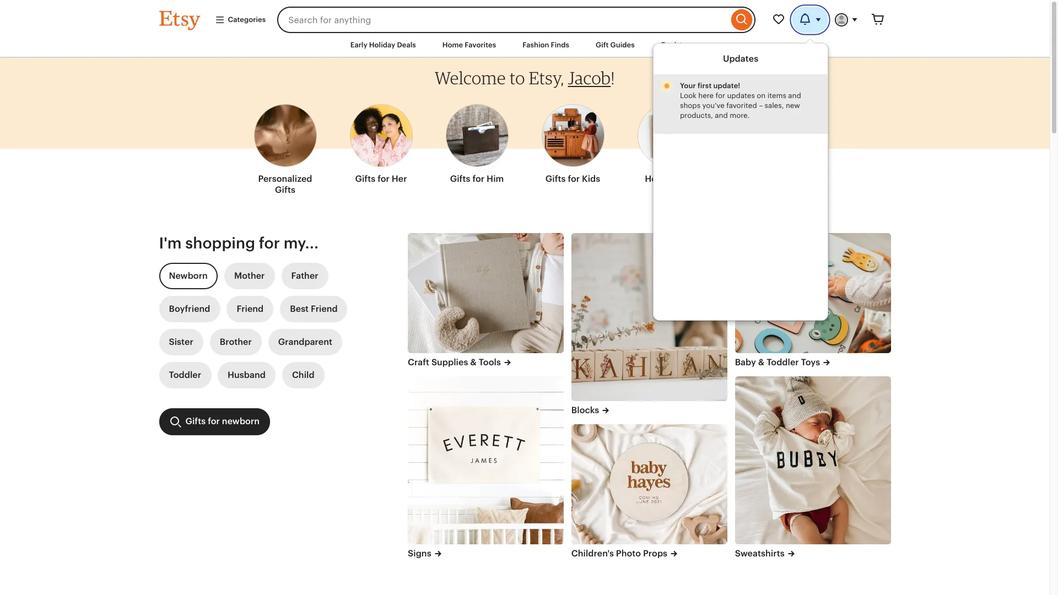 Task type: vqa. For each thing, say whether or not it's contained in the screenshot.
quality.
no



Task type: describe. For each thing, give the bounding box(es) containing it.
boyfriend
[[169, 304, 210, 314]]

children's
[[572, 549, 614, 559]]

etsy,
[[529, 67, 565, 88]]

for inside your first update! look here for updates on items and shops you've favorited – sales, new products, and more.
[[716, 92, 725, 100]]

gifts for gifts for him
[[450, 174, 471, 184]]

shopping
[[185, 234, 255, 252]]

sales,
[[765, 101, 784, 110]]

toddler inside baby & toddler toys link
[[767, 357, 799, 368]]

kids
[[582, 174, 601, 184]]

items
[[768, 92, 787, 100]]

craft supplies & tools
[[408, 357, 501, 368]]

personalized name puzzle with animals | baby, toddler, kids toys | wooden toys | baby shower | christmas gifts | first birthday girl and boy image
[[735, 233, 891, 353]]

early
[[351, 41, 368, 49]]

my...
[[284, 234, 319, 252]]

more.
[[730, 111, 750, 120]]

baby powder &quot;bubby™&quot; everyday boys sweatshirt image
[[735, 377, 891, 545]]

holiday
[[369, 41, 396, 49]]

supplies
[[432, 357, 468, 368]]

blocks
[[572, 405, 600, 416]]

mother
[[234, 271, 265, 281]]

for for gifts for kids
[[568, 174, 580, 184]]

gifts for kids link
[[542, 98, 605, 189]]

father
[[291, 271, 319, 281]]

gifts inside personalized gifts
[[275, 185, 296, 195]]

1 horizontal spatial and
[[788, 92, 801, 100]]

you've
[[703, 101, 725, 110]]

0 horizontal spatial toddler
[[169, 370, 201, 381]]

gifts for gifts for kids
[[546, 174, 566, 184]]

updates banner
[[139, 0, 911, 321]]

2 friend from the left
[[311, 304, 338, 314]]

sweatshirts
[[735, 549, 785, 559]]

gift
[[596, 41, 609, 49]]

home for home favorites
[[443, 41, 463, 49]]

floral wood alphabet blocks | personalized name | custom name blocks | handmade wood blocks | floral baby shower | floral nursery decor image
[[572, 233, 728, 401]]

newborn
[[169, 271, 208, 281]]

child
[[292, 370, 315, 381]]

baby
[[735, 357, 757, 368]]

grandparent
[[278, 337, 333, 348]]

gifts for newborn
[[186, 416, 260, 427]]

gifts for her link
[[350, 98, 413, 189]]

!
[[611, 67, 615, 88]]

updates
[[723, 53, 759, 64]]

personalized
[[258, 174, 312, 184]]

home gifts
[[645, 174, 693, 184]]

baby & toddler toys link
[[735, 357, 891, 369]]

your
[[680, 82, 696, 90]]

welcome to etsy, jacob !
[[435, 67, 615, 88]]

children's photo props link
[[572, 548, 728, 560]]

update!
[[714, 82, 741, 90]]

–
[[759, 101, 763, 110]]

Search for anything text field
[[277, 7, 729, 33]]

home favorites
[[443, 41, 496, 49]]

jacob
[[568, 67, 611, 88]]

sweatshirts link
[[735, 548, 891, 560]]

favorited
[[727, 101, 757, 110]]

gifts for newborn link
[[159, 409, 270, 436]]

home favorites link
[[434, 35, 505, 55]]

early holiday deals
[[351, 41, 416, 49]]

on
[[757, 92, 766, 100]]

best
[[290, 304, 309, 314]]

guides
[[611, 41, 635, 49]]

gift guides
[[596, 41, 635, 49]]

welcome
[[435, 67, 506, 88]]

1 friend from the left
[[237, 304, 264, 314]]

shops
[[680, 101, 701, 110]]

craft supplies & tools link
[[408, 357, 564, 369]]

fashion finds
[[523, 41, 570, 49]]

gift guides link
[[588, 35, 643, 55]]



Task type: locate. For each thing, give the bounding box(es) containing it.
categories button
[[207, 10, 274, 30]]

her
[[392, 174, 407, 184]]

1 & from the left
[[471, 357, 477, 368]]

friend down mother
[[237, 304, 264, 314]]

none search field inside updates banner
[[277, 7, 756, 33]]

brother
[[220, 337, 252, 348]]

for left newborn
[[208, 416, 220, 427]]

for for gifts for him
[[473, 174, 485, 184]]

early holiday deals link
[[342, 35, 424, 55]]

here
[[699, 92, 714, 100]]

& right baby at the right of page
[[759, 357, 765, 368]]

photo
[[616, 549, 641, 559]]

for down update! on the top of page
[[716, 92, 725, 100]]

favorites
[[465, 41, 496, 49]]

1 horizontal spatial toddler
[[767, 357, 799, 368]]

finds
[[551, 41, 570, 49]]

&
[[471, 357, 477, 368], [759, 357, 765, 368]]

baby name flag | canvas flag | nursery name sign | custom name banner | boho nursery decor | d2 image
[[408, 377, 564, 545]]

new
[[786, 101, 800, 110]]

gifts for gifts for her
[[355, 174, 376, 184]]

0 horizontal spatial &
[[471, 357, 477, 368]]

toddler left toys
[[767, 357, 799, 368]]

categories
[[228, 15, 266, 24]]

for left him
[[473, 174, 485, 184]]

1 horizontal spatial friend
[[311, 304, 338, 314]]

personalized gifts link
[[254, 98, 317, 200]]

toddler down the sister
[[169, 370, 201, 381]]

gifts for her
[[355, 174, 407, 184]]

2 & from the left
[[759, 357, 765, 368]]

jacob link
[[568, 67, 611, 88]]

i'm
[[159, 234, 182, 252]]

craft
[[408, 357, 430, 368]]

baby memory book book | personalized baby book | gender neutral baby gift | baby shower gift | newborn memory book | baby book + photo album image
[[408, 233, 564, 353]]

custom pregnancy announcement plaque | oh baby wooden plaque | maternity photo prop | baby announcement sign image
[[572, 425, 728, 545]]

him
[[487, 174, 504, 184]]

and
[[788, 92, 801, 100], [715, 111, 728, 120]]

blocks link
[[572, 405, 728, 417]]

look
[[680, 92, 697, 100]]

gifts for kids
[[546, 174, 601, 184]]

None search field
[[277, 7, 756, 33]]

for for gifts for newborn
[[208, 416, 220, 427]]

tools
[[479, 357, 501, 368]]

deals
[[397, 41, 416, 49]]

best friend
[[290, 304, 338, 314]]

home for home gifts
[[645, 174, 671, 184]]

for inside gifts for newborn link
[[208, 416, 220, 427]]

toys
[[802, 357, 821, 368]]

your first update! look here for updates on items and shops you've favorited – sales, new products, and more.
[[680, 82, 801, 120]]

0 vertical spatial home
[[443, 41, 463, 49]]

home
[[443, 41, 463, 49], [645, 174, 671, 184]]

updates
[[727, 92, 755, 100]]

& left tools
[[471, 357, 477, 368]]

for inside gifts for kids link
[[568, 174, 580, 184]]

gifts for gifts for newborn
[[186, 416, 206, 427]]

husband
[[228, 370, 266, 381]]

1 vertical spatial toddler
[[169, 370, 201, 381]]

gifts
[[355, 174, 376, 184], [450, 174, 471, 184], [546, 174, 566, 184], [673, 174, 693, 184], [275, 185, 296, 195], [186, 416, 206, 427]]

signs link
[[408, 548, 564, 560]]

baby & toddler toys
[[735, 357, 821, 368]]

first
[[698, 82, 712, 90]]

menu bar containing early holiday deals
[[139, 33, 911, 58]]

to
[[510, 67, 525, 88]]

for left her
[[378, 174, 390, 184]]

and up new
[[788, 92, 801, 100]]

friend
[[237, 304, 264, 314], [311, 304, 338, 314]]

for for gifts for her
[[378, 174, 390, 184]]

children's photo props
[[572, 549, 668, 559]]

0 horizontal spatial home
[[443, 41, 463, 49]]

for
[[716, 92, 725, 100], [378, 174, 390, 184], [473, 174, 485, 184], [568, 174, 580, 184], [259, 234, 280, 252], [208, 416, 220, 427]]

for left kids
[[568, 174, 580, 184]]

fashion finds link
[[515, 35, 578, 55]]

personalized gifts
[[258, 174, 312, 195]]

i'm shopping for my...
[[159, 234, 319, 252]]

0 horizontal spatial friend
[[237, 304, 264, 314]]

signs
[[408, 549, 432, 559]]

home gifts link
[[638, 98, 701, 189]]

gifts for him link
[[446, 98, 509, 189]]

menu bar
[[139, 33, 911, 58]]

1 horizontal spatial &
[[759, 357, 765, 368]]

friend right best
[[311, 304, 338, 314]]

0 horizontal spatial and
[[715, 111, 728, 120]]

1 vertical spatial and
[[715, 111, 728, 120]]

fashion
[[523, 41, 549, 49]]

products,
[[680, 111, 713, 120]]

for left my... at top left
[[259, 234, 280, 252]]

for inside gifts for her link
[[378, 174, 390, 184]]

sister
[[169, 337, 193, 348]]

1 horizontal spatial home
[[645, 174, 671, 184]]

1 vertical spatial home
[[645, 174, 671, 184]]

for inside the gifts for him link
[[473, 174, 485, 184]]

and down you've
[[715, 111, 728, 120]]

toddler
[[767, 357, 799, 368], [169, 370, 201, 381]]

0 vertical spatial toddler
[[767, 357, 799, 368]]

newborn
[[222, 416, 260, 427]]

gifts for him
[[450, 174, 504, 184]]

props
[[644, 549, 668, 559]]

0 vertical spatial and
[[788, 92, 801, 100]]



